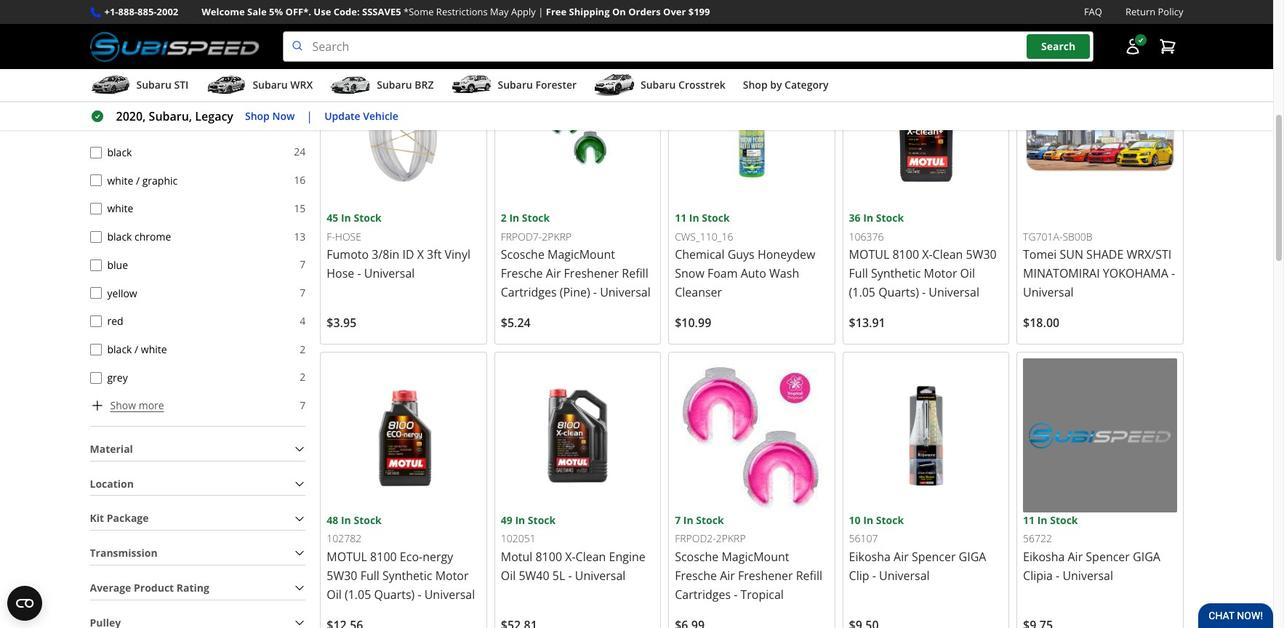 Task type: vqa. For each thing, say whether or not it's contained in the screenshot.
Quick the (7)
no



Task type: locate. For each thing, give the bounding box(es) containing it.
0 vertical spatial |
[[539, 5, 544, 18]]

0 vertical spatial clean
[[933, 247, 964, 263]]

motul down 102782
[[327, 549, 367, 565]]

return
[[1126, 5, 1156, 18]]

motor inside 48 in stock 102782 motul 8100 eco-nergy 5w30 full synthetic motor oil (1.05 quarts) - universal
[[436, 568, 469, 584]]

1 horizontal spatial eikosha
[[1024, 549, 1065, 565]]

subaru left crosstrek
[[641, 78, 676, 92]]

shop left now
[[245, 109, 270, 123]]

1 horizontal spatial 5w30
[[967, 247, 997, 263]]

welcome sale 5% off*. use code: sssave5
[[202, 5, 401, 18]]

motor for clean
[[924, 266, 958, 282]]

a subaru wrx thumbnail image image
[[206, 74, 247, 96]]

0 vertical spatial fresche
[[501, 266, 543, 282]]

motul for motul 8100 x-clean 5w30 full synthetic motor oil (1.05 quarts) - universal
[[850, 247, 890, 263]]

0 horizontal spatial magicmount
[[548, 247, 616, 263]]

full inside 48 in stock 102782 motul 8100 eco-nergy 5w30 full synthetic motor oil (1.05 quarts) - universal
[[361, 568, 380, 584]]

white
[[107, 174, 133, 187], [107, 202, 133, 216], [141, 343, 167, 357]]

5w30 inside 36 in stock 106376 motul 8100 x-clean 5w30 full synthetic motor oil (1.05 quarts) - universal
[[967, 247, 997, 263]]

x- for 5l
[[565, 549, 576, 565]]

synthetic inside 36 in stock 106376 motul 8100 x-clean 5w30 full synthetic motor oil (1.05 quarts) - universal
[[872, 266, 921, 282]]

0 horizontal spatial x-
[[565, 549, 576, 565]]

in for fumoto 3/8in id x 3ft vinyl hose - universal
[[341, 211, 351, 225]]

0 horizontal spatial 11
[[675, 211, 687, 225]]

magicmount up (pine)
[[548, 247, 616, 263]]

open widget image
[[7, 586, 42, 621]]

shop
[[743, 78, 768, 92], [245, 109, 270, 123]]

location button
[[90, 473, 306, 496]]

fresche inside "2 in stock frpod7-2pkrp scosche magicmount fresche air freshener refill cartridges (pine) - universal"
[[501, 266, 543, 282]]

stock inside 10 in stock 56107 eikosha air spencer giga clip - universal
[[877, 514, 904, 527]]

universal
[[574, 24, 621, 38], [364, 266, 415, 282], [600, 285, 651, 301], [929, 285, 980, 301], [1024, 285, 1074, 301], [575, 568, 626, 584], [880, 568, 930, 584], [1063, 568, 1114, 584], [425, 587, 475, 603]]

5w40
[[519, 568, 550, 584]]

1 horizontal spatial refill
[[797, 568, 823, 584]]

1 horizontal spatial synthetic
[[872, 266, 921, 282]]

subaru forester
[[498, 78, 577, 92]]

subaru inside dropdown button
[[641, 78, 676, 92]]

stock inside 36 in stock 106376 motul 8100 x-clean 5w30 full synthetic motor oil (1.05 quarts) - universal
[[877, 211, 904, 225]]

motor for nergy
[[436, 568, 469, 584]]

| left "free"
[[539, 5, 544, 18]]

5w30 left tomei
[[967, 247, 997, 263]]

+1-888-885-2002
[[104, 5, 178, 18]]

synthetic down eco-
[[383, 568, 433, 584]]

0 horizontal spatial giga
[[959, 549, 987, 565]]

0 vertical spatial black
[[107, 145, 132, 159]]

in inside 11 in stock 56722 eikosha air spencer giga clipia - universal
[[1038, 514, 1048, 527]]

wash
[[770, 266, 800, 282]]

grey button
[[90, 372, 101, 384]]

stock up 102782
[[354, 514, 382, 527]]

stock inside 11 in stock 56722 eikosha air spencer giga clipia - universal
[[1051, 514, 1079, 527]]

synthetic
[[872, 266, 921, 282], [383, 568, 433, 584]]

1 vertical spatial black
[[107, 230, 132, 244]]

0 vertical spatial white
[[107, 174, 133, 187]]

package
[[107, 512, 149, 526]]

11 for chemical guys honeydew snow foam auto wash cleanser
[[675, 211, 687, 225]]

3 black from the top
[[107, 343, 132, 357]]

1 horizontal spatial fresche
[[675, 568, 717, 584]]

1 vertical spatial clean
[[576, 549, 606, 565]]

in for scosche magicmount fresche air freshener refill cartridges (pine) - universal
[[510, 211, 520, 225]]

2 inside "2 in stock frpod7-2pkrp scosche magicmount fresche air freshener refill cartridges (pine) - universal"
[[501, 211, 507, 225]]

stock up frpod2-
[[697, 514, 724, 527]]

refill
[[622, 266, 649, 282], [797, 568, 823, 584]]

11 up "cws_110_16"
[[675, 211, 687, 225]]

- inside 48 in stock 102782 motul 8100 eco-nergy 5w30 full synthetic motor oil (1.05 quarts) - universal
[[418, 587, 422, 603]]

eikosha
[[850, 549, 891, 565], [1024, 549, 1065, 565]]

stock up 106376
[[877, 211, 904, 225]]

oil
[[961, 266, 976, 282], [501, 568, 516, 584], [327, 587, 342, 603]]

2 in stock frpod7-2pkrp scosche magicmount fresche air freshener refill cartridges (pine) - universal
[[501, 211, 651, 301]]

11 up 56722
[[1024, 514, 1035, 527]]

fresche down frpod7-
[[501, 266, 543, 282]]

full down 106376
[[850, 266, 869, 282]]

1 vertical spatial 11
[[1024, 514, 1035, 527]]

policy
[[1159, 5, 1184, 18]]

- inside "2 in stock frpod7-2pkrp scosche magicmount fresche air freshener refill cartridges (pine) - universal"
[[594, 285, 597, 301]]

8100 inside the '49 in stock 102051 motul 8100 x-clean engine oil 5w40 5l - universal'
[[536, 549, 562, 565]]

spencer inside 11 in stock 56722 eikosha air spencer giga clipia - universal
[[1087, 549, 1131, 565]]

1 vertical spatial /
[[135, 343, 138, 357]]

0 horizontal spatial quarts)
[[374, 587, 415, 603]]

(1.05 down 102782
[[345, 587, 371, 603]]

scosche down frpod7-
[[501, 247, 545, 263]]

magicmount
[[548, 247, 616, 263], [722, 549, 790, 565]]

stock for motul 8100 x-clean 5w30 full synthetic motor oil (1.05 quarts) - universal
[[877, 211, 904, 225]]

eikosha inside 11 in stock 56722 eikosha air spencer giga clipia - universal
[[1024, 549, 1065, 565]]

2 horizontal spatial 8100
[[893, 247, 920, 263]]

2 vertical spatial white
[[141, 343, 167, 357]]

in up frpod2-
[[684, 514, 694, 527]]

eikosha for clipia
[[1024, 549, 1065, 565]]

0 horizontal spatial cartridges
[[501, 285, 557, 301]]

stock for scosche magicmount fresche air freshener refill cartridges (pine) - universal
[[522, 211, 550, 225]]

free
[[546, 5, 567, 18]]

2pkrp inside 7 in stock frpod2-2pkrp scosche magicmount fresche air freshener refill cartridges - tropical
[[717, 532, 746, 546]]

eikosha inside 10 in stock 56107 eikosha air spencer giga clip - universal
[[850, 549, 891, 565]]

1 horizontal spatial 2pkrp
[[717, 532, 746, 546]]

fresche down frpod2-
[[675, 568, 717, 584]]

0 horizontal spatial 2pkrp
[[542, 230, 572, 243]]

1 vertical spatial |
[[307, 109, 313, 125]]

1 vertical spatial (1.05
[[345, 587, 371, 603]]

subaru inside dropdown button
[[498, 78, 533, 92]]

rating
[[177, 581, 210, 595]]

a subaru crosstrek thumbnail image image
[[594, 74, 635, 96]]

5 subaru from the left
[[641, 78, 676, 92]]

1 vertical spatial full
[[361, 568, 380, 584]]

graphic
[[142, 174, 178, 187]]

cartridges
[[501, 285, 557, 301], [675, 587, 731, 603]]

1 horizontal spatial oil
[[501, 568, 516, 584]]

fumoto
[[327, 247, 369, 263]]

1 horizontal spatial motul
[[850, 247, 890, 263]]

blue
[[107, 258, 128, 272]]

stock
[[354, 211, 382, 225], [522, 211, 550, 225], [702, 211, 730, 225], [877, 211, 904, 225], [354, 514, 382, 527], [528, 514, 556, 527], [697, 514, 724, 527], [877, 514, 904, 527], [1051, 514, 1079, 527]]

(1.05 inside 36 in stock 106376 motul 8100 x-clean 5w30 full synthetic motor oil (1.05 quarts) - universal
[[850, 285, 876, 301]]

in inside "2 in stock frpod7-2pkrp scosche magicmount fresche air freshener refill cartridges (pine) - universal"
[[510, 211, 520, 225]]

white right the white button
[[107, 202, 133, 216]]

in inside 11 in stock cws_110_16 chemical guys honeydew snow foam auto wash cleanser
[[690, 211, 700, 225]]

0 horizontal spatial motul
[[327, 549, 367, 565]]

in right 36 on the top of page
[[864, 211, 874, 225]]

subaru crosstrek button
[[594, 72, 726, 101]]

0 horizontal spatial eikosha
[[850, 549, 891, 565]]

cartridges inside 7 in stock frpod2-2pkrp scosche magicmount fresche air freshener refill cartridges - tropical
[[675, 587, 731, 603]]

/
[[136, 174, 140, 187], [135, 343, 138, 357]]

2020,
[[116, 109, 146, 125]]

2 horizontal spatial oil
[[961, 266, 976, 282]]

search button
[[1027, 34, 1091, 59]]

magicmount inside "2 in stock frpod7-2pkrp scosche magicmount fresche air freshener refill cartridges (pine) - universal"
[[548, 247, 616, 263]]

stock inside 11 in stock cws_110_16 chemical guys honeydew snow foam auto wash cleanser
[[702, 211, 730, 225]]

blue button
[[90, 259, 101, 271]]

stock up 56107
[[877, 514, 904, 527]]

0 vertical spatial quarts)
[[879, 285, 920, 301]]

frpod7-
[[501, 230, 542, 243]]

hose
[[327, 266, 355, 282]]

x- inside the '49 in stock 102051 motul 8100 x-clean engine oil 5w40 5l - universal'
[[565, 549, 576, 565]]

1 vertical spatial white
[[107, 202, 133, 216]]

motul down 106376
[[850, 247, 890, 263]]

11 inside 11 in stock cws_110_16 chemical guys honeydew snow foam auto wash cleanser
[[675, 211, 687, 225]]

stock inside "2 in stock frpod7-2pkrp scosche magicmount fresche air freshener refill cartridges (pine) - universal"
[[522, 211, 550, 225]]

0 horizontal spatial motor
[[436, 568, 469, 584]]

1 giga from the left
[[959, 549, 987, 565]]

2pkrp inside "2 in stock frpod7-2pkrp scosche magicmount fresche air freshener refill cartridges (pine) - universal"
[[542, 230, 572, 243]]

stock for motul 8100 eco-nergy 5w30 full synthetic motor oil (1.05 quarts) - universal
[[354, 514, 382, 527]]

in up frpod7-
[[510, 211, 520, 225]]

1 vertical spatial 2
[[300, 342, 306, 356]]

in inside 36 in stock 106376 motul 8100 x-clean 5w30 full synthetic motor oil (1.05 quarts) - universal
[[864, 211, 874, 225]]

show
[[110, 399, 136, 413]]

black right black button at the top left
[[107, 145, 132, 159]]

shop by category
[[743, 78, 829, 92]]

stock up hose
[[354, 211, 382, 225]]

1 vertical spatial 5w30
[[327, 568, 358, 584]]

subaru crosstrek
[[641, 78, 726, 92]]

2 vertical spatial black
[[107, 343, 132, 357]]

1 vertical spatial oil
[[501, 568, 516, 584]]

in right 45
[[341, 211, 351, 225]]

in for eikosha air spencer giga clip - universal
[[864, 514, 874, 527]]

average
[[90, 581, 131, 595]]

2pkrp for (pine)
[[542, 230, 572, 243]]

8100 inside 36 in stock 106376 motul 8100 x-clean 5w30 full synthetic motor oil (1.05 quarts) - universal
[[893, 247, 920, 263]]

stock inside 48 in stock 102782 motul 8100 eco-nergy 5w30 full synthetic motor oil (1.05 quarts) - universal
[[354, 514, 382, 527]]

36 in stock 106376 motul 8100 x-clean 5w30 full synthetic motor oil (1.05 quarts) - universal
[[850, 211, 997, 301]]

eikosha for clip
[[850, 549, 891, 565]]

1 horizontal spatial quarts)
[[879, 285, 920, 301]]

2 vertical spatial 2
[[300, 371, 306, 384]]

synthetic inside 48 in stock 102782 motul 8100 eco-nergy 5w30 full synthetic motor oil (1.05 quarts) - universal
[[383, 568, 433, 584]]

2 eikosha from the left
[[1024, 549, 1065, 565]]

eikosha air spencer giga clip - universal image
[[850, 359, 1003, 513]]

0 vertical spatial 5w30
[[967, 247, 997, 263]]

white / graphic button
[[90, 175, 101, 187]]

- inside 7 in stock frpod2-2pkrp scosche magicmount fresche air freshener refill cartridges - tropical
[[734, 587, 738, 603]]

spencer for eikosha air spencer giga clip - universal
[[912, 549, 956, 565]]

0 vertical spatial 11
[[675, 211, 687, 225]]

x- inside 36 in stock 106376 motul 8100 x-clean 5w30 full synthetic motor oil (1.05 quarts) - universal
[[923, 247, 933, 263]]

giga inside 11 in stock 56722 eikosha air spencer giga clipia - universal
[[1134, 549, 1161, 565]]

scosche inside "2 in stock frpod7-2pkrp scosche magicmount fresche air freshener refill cartridges (pine) - universal"
[[501, 247, 545, 263]]

scosche inside 7 in stock frpod2-2pkrp scosche magicmount fresche air freshener refill cartridges - tropical
[[675, 549, 719, 565]]

- inside the '49 in stock 102051 motul 8100 x-clean engine oil 5w40 5l - universal'
[[569, 568, 572, 584]]

motor inside 36 in stock 106376 motul 8100 x-clean 5w30 full synthetic motor oil (1.05 quarts) - universal
[[924, 266, 958, 282]]

1 horizontal spatial cartridges
[[675, 587, 731, 603]]

subispeed logo image
[[90, 31, 259, 62]]

category
[[785, 78, 829, 92]]

nergy
[[423, 549, 453, 565]]

1 horizontal spatial magicmount
[[722, 549, 790, 565]]

motul 8100 x-clean engine oil 5w40 5l - universal image
[[501, 359, 655, 513]]

2pkrp
[[542, 230, 572, 243], [717, 532, 746, 546]]

2 for black / white
[[300, 342, 306, 356]]

air inside 7 in stock frpod2-2pkrp scosche magicmount fresche air freshener refill cartridges - tropical
[[720, 568, 736, 584]]

3 subaru from the left
[[377, 78, 412, 92]]

cartridges down frpod2-
[[675, 587, 731, 603]]

universal inside 11 in stock 56722 eikosha air spencer giga clipia - universal
[[1063, 568, 1114, 584]]

white right white / graphic button
[[107, 174, 133, 187]]

black chrome button
[[90, 231, 101, 243]]

subaru wrx button
[[206, 72, 313, 101]]

in
[[341, 211, 351, 225], [510, 211, 520, 225], [690, 211, 700, 225], [864, 211, 874, 225], [341, 514, 351, 527], [515, 514, 525, 527], [684, 514, 694, 527], [864, 514, 874, 527], [1038, 514, 1048, 527]]

synthetic down 106376
[[872, 266, 921, 282]]

|
[[539, 5, 544, 18], [307, 109, 313, 125]]

56107
[[850, 532, 879, 546]]

in up "cws_110_16"
[[690, 211, 700, 225]]

subaru inside "dropdown button"
[[136, 78, 172, 92]]

0 horizontal spatial shop
[[245, 109, 270, 123]]

1 vertical spatial cartridges
[[675, 587, 731, 603]]

stock up frpod7-
[[522, 211, 550, 225]]

5w30 inside 48 in stock 102782 motul 8100 eco-nergy 5w30 full synthetic motor oil (1.05 quarts) - universal
[[327, 568, 358, 584]]

clean inside 36 in stock 106376 motul 8100 x-clean 5w30 full synthetic motor oil (1.05 quarts) - universal
[[933, 247, 964, 263]]

quarts) up $13.91
[[879, 285, 920, 301]]

0 horizontal spatial freshener
[[564, 266, 619, 282]]

0 vertical spatial shop
[[743, 78, 768, 92]]

1 horizontal spatial scosche
[[675, 549, 719, 565]]

use
[[314, 5, 331, 18]]

/ left graphic
[[136, 174, 140, 187]]

stock up 102051
[[528, 514, 556, 527]]

shop now link
[[245, 108, 295, 125]]

0 horizontal spatial spencer
[[912, 549, 956, 565]]

transmission
[[90, 546, 158, 560]]

subaru left brz
[[377, 78, 412, 92]]

motul
[[850, 247, 890, 263], [327, 549, 367, 565]]

stock for scosche magicmount fresche air freshener refill cartridges - tropical
[[697, 514, 724, 527]]

x-
[[923, 247, 933, 263], [565, 549, 576, 565]]

in inside '45 in stock f-hose fumoto 3/8in id x 3ft vinyl hose - universal'
[[341, 211, 351, 225]]

shop inside dropdown button
[[743, 78, 768, 92]]

universal inside 10 in stock 56107 eikosha air spencer giga clip - universal
[[880, 568, 930, 584]]

(1.05 up $13.91
[[850, 285, 876, 301]]

black / white button
[[90, 344, 101, 356]]

engine
[[609, 549, 646, 565]]

2 black from the top
[[107, 230, 132, 244]]

0 vertical spatial /
[[136, 174, 140, 187]]

in up 56722
[[1038, 514, 1048, 527]]

full down 102782
[[361, 568, 380, 584]]

2 subaru from the left
[[253, 78, 288, 92]]

clean inside the '49 in stock 102051 motul 8100 x-clean engine oil 5w40 5l - universal'
[[576, 549, 606, 565]]

5w30 down 102782
[[327, 568, 358, 584]]

subaru for subaru crosstrek
[[641, 78, 676, 92]]

1 vertical spatial 2pkrp
[[717, 532, 746, 546]]

/ for white
[[136, 174, 140, 187]]

1 vertical spatial shop
[[245, 109, 270, 123]]

subaru wrx
[[253, 78, 313, 92]]

stock for eikosha air spencer giga clipia - universal
[[1051, 514, 1079, 527]]

x- for motor
[[923, 247, 933, 263]]

1 vertical spatial synthetic
[[383, 568, 433, 584]]

1 vertical spatial fresche
[[675, 568, 717, 584]]

0 vertical spatial x-
[[923, 247, 933, 263]]

in right 48
[[341, 514, 351, 527]]

stock inside 7 in stock frpod2-2pkrp scosche magicmount fresche air freshener refill cartridges - tropical
[[697, 514, 724, 527]]

in for motul 8100 eco-nergy 5w30 full synthetic motor oil (1.05 quarts) - universal
[[341, 514, 351, 527]]

1 horizontal spatial clean
[[933, 247, 964, 263]]

in for eikosha air spencer giga clipia - universal
[[1038, 514, 1048, 527]]

1 horizontal spatial spencer
[[1087, 549, 1131, 565]]

0 horizontal spatial scosche
[[501, 247, 545, 263]]

1 vertical spatial refill
[[797, 568, 823, 584]]

oil for nergy
[[327, 587, 342, 603]]

freshener inside "2 in stock frpod7-2pkrp scosche magicmount fresche air freshener refill cartridges (pine) - universal"
[[564, 266, 619, 282]]

motul for motul 8100 eco-nergy 5w30 full synthetic motor oil (1.05 quarts) - universal
[[327, 549, 367, 565]]

0 horizontal spatial (1.05
[[345, 587, 371, 603]]

1 spencer from the left
[[912, 549, 956, 565]]

1 horizontal spatial shop
[[743, 78, 768, 92]]

1 horizontal spatial motor
[[924, 266, 958, 282]]

stock inside the '49 in stock 102051 motul 8100 x-clean engine oil 5w40 5l - universal'
[[528, 514, 556, 527]]

2pkrp for -
[[717, 532, 746, 546]]

in inside 7 in stock frpod2-2pkrp scosche magicmount fresche air freshener refill cartridges - tropical
[[684, 514, 694, 527]]

0 horizontal spatial fresche
[[501, 266, 543, 282]]

5w30
[[967, 247, 997, 263], [327, 568, 358, 584]]

scosche down frpod2-
[[675, 549, 719, 565]]

subaru for subaru wrx
[[253, 78, 288, 92]]

| right 12
[[307, 109, 313, 125]]

refill inside 7 in stock frpod2-2pkrp scosche magicmount fresche air freshener refill cartridges - tropical
[[797, 568, 823, 584]]

1 vertical spatial quarts)
[[374, 587, 415, 603]]

0 vertical spatial refill
[[622, 266, 649, 282]]

0 horizontal spatial clean
[[576, 549, 606, 565]]

stock for chemical guys honeydew snow foam auto wash cleanser
[[702, 211, 730, 225]]

subaru for subaru brz
[[377, 78, 412, 92]]

red
[[107, 315, 123, 328]]

0 vertical spatial scosche
[[501, 247, 545, 263]]

oil inside the '49 in stock 102051 motul 8100 x-clean engine oil 5w40 5l - universal'
[[501, 568, 516, 584]]

full
[[850, 266, 869, 282], [361, 568, 380, 584]]

black right black / white button
[[107, 343, 132, 357]]

a subaru forester thumbnail image image
[[451, 74, 492, 96]]

all
[[559, 24, 572, 38]]

black right black chrome button
[[107, 230, 132, 244]]

$18.00
[[1024, 315, 1060, 331]]

freshener up tropical
[[739, 568, 794, 584]]

1 vertical spatial scosche
[[675, 549, 719, 565]]

eikosha down 56107
[[850, 549, 891, 565]]

frpod2-
[[675, 532, 717, 546]]

2002
[[157, 5, 178, 18]]

0 horizontal spatial 5w30
[[327, 568, 358, 584]]

- inside 36 in stock 106376 motul 8100 x-clean 5w30 full synthetic motor oil (1.05 quarts) - universal
[[923, 285, 926, 301]]

0 vertical spatial freshener
[[564, 266, 619, 282]]

oil inside 48 in stock 102782 motul 8100 eco-nergy 5w30 full synthetic motor oil (1.05 quarts) - universal
[[327, 587, 342, 603]]

shop left by
[[743, 78, 768, 92]]

0 horizontal spatial synthetic
[[383, 568, 433, 584]]

tropical
[[741, 587, 784, 603]]

2
[[501, 211, 507, 225], [300, 342, 306, 356], [300, 371, 306, 384]]

1 horizontal spatial full
[[850, 266, 869, 282]]

giga inside 10 in stock 56107 eikosha air spencer giga clip - universal
[[959, 549, 987, 565]]

spencer inside 10 in stock 56107 eikosha air spencer giga clip - universal
[[912, 549, 956, 565]]

subaru for subaru forester
[[498, 78, 533, 92]]

49
[[501, 514, 513, 527]]

subaru for subaru sti
[[136, 78, 172, 92]]

11 for eikosha air spencer giga clipia - universal
[[1024, 514, 1035, 527]]

oil inside 36 in stock 106376 motul 8100 x-clean 5w30 full synthetic motor oil (1.05 quarts) - universal
[[961, 266, 976, 282]]

motul inside 48 in stock 102782 motul 8100 eco-nergy 5w30 full synthetic motor oil (1.05 quarts) - universal
[[327, 549, 367, 565]]

0 vertical spatial (1.05
[[850, 285, 876, 301]]

quarts)
[[879, 285, 920, 301], [374, 587, 415, 603]]

1 vertical spatial freshener
[[739, 568, 794, 584]]

subaru left forester
[[498, 78, 533, 92]]

quarts) inside 48 in stock 102782 motul 8100 eco-nergy 5w30 full synthetic motor oil (1.05 quarts) - universal
[[374, 587, 415, 603]]

0 vertical spatial oil
[[961, 266, 976, 282]]

1 vertical spatial motul
[[327, 549, 367, 565]]

apply
[[511, 5, 536, 18]]

subaru sti button
[[90, 72, 189, 101]]

magicmount inside 7 in stock frpod2-2pkrp scosche magicmount fresche air freshener refill cartridges - tropical
[[722, 549, 790, 565]]

refill left clip in the bottom of the page
[[797, 568, 823, 584]]

0 horizontal spatial full
[[361, 568, 380, 584]]

freshener up (pine)
[[564, 266, 619, 282]]

8100 for motul 8100 x-clean engine oil 5w40 5l - universal
[[536, 549, 562, 565]]

clean for oil
[[933, 247, 964, 263]]

0 vertical spatial motor
[[924, 266, 958, 282]]

eikosha down 56722
[[1024, 549, 1065, 565]]

1 horizontal spatial x-
[[923, 247, 933, 263]]

2 vertical spatial oil
[[327, 587, 342, 603]]

0 vertical spatial cartridges
[[501, 285, 557, 301]]

synthetic for eco-
[[383, 568, 433, 584]]

1 horizontal spatial 8100
[[536, 549, 562, 565]]

magicmount up tropical
[[722, 549, 790, 565]]

quarts) down eco-
[[374, 587, 415, 603]]

0 horizontal spatial |
[[307, 109, 313, 125]]

*some restrictions may apply | free shipping on orders over $199
[[404, 5, 710, 18]]

1 subaru from the left
[[136, 78, 172, 92]]

0 horizontal spatial refill
[[622, 266, 649, 282]]

$3.95
[[327, 315, 357, 331]]

white for white
[[107, 202, 133, 216]]

motor
[[924, 266, 958, 282], [436, 568, 469, 584]]

2 for grey
[[300, 371, 306, 384]]

full inside 36 in stock 106376 motul 8100 x-clean 5w30 full synthetic motor oil (1.05 quarts) - universal
[[850, 266, 869, 282]]

0 vertical spatial synthetic
[[872, 266, 921, 282]]

scosche for scosche magicmount fresche air freshener refill cartridges - tropical
[[675, 549, 719, 565]]

giga for eikosha air spencer giga clip - universal
[[959, 549, 987, 565]]

synthetic for x-
[[872, 266, 921, 282]]

in inside 48 in stock 102782 motul 8100 eco-nergy 5w30 full synthetic motor oil (1.05 quarts) - universal
[[341, 514, 351, 527]]

48 in stock 102782 motul 8100 eco-nergy 5w30 full synthetic motor oil (1.05 quarts) - universal
[[327, 514, 475, 603]]

in inside 10 in stock 56107 eikosha air spencer giga clip - universal
[[864, 514, 874, 527]]

stock for fumoto 3/8in id x 3ft vinyl hose - universal
[[354, 211, 382, 225]]

stock inside '45 in stock f-hose fumoto 3/8in id x 3ft vinyl hose - universal'
[[354, 211, 382, 225]]

1 vertical spatial motor
[[436, 568, 469, 584]]

legacy
[[195, 109, 234, 125]]

stock up 56722
[[1051, 514, 1079, 527]]

tg701a-sb00b tomei sun shade wrx/sti minatomirai yokohama - universal
[[1024, 230, 1176, 301]]

air
[[546, 266, 561, 282], [894, 549, 909, 565], [1068, 549, 1084, 565], [720, 568, 736, 584]]

black for black / white
[[107, 343, 132, 357]]

in inside the '49 in stock 102051 motul 8100 x-clean engine oil 5w40 5l - universal'
[[515, 514, 525, 527]]

0 vertical spatial magicmount
[[548, 247, 616, 263]]

11 inside 11 in stock 56722 eikosha air spencer giga clipia - universal
[[1024, 514, 1035, 527]]

0 vertical spatial 2
[[501, 211, 507, 225]]

2 giga from the left
[[1134, 549, 1161, 565]]

1 horizontal spatial freshener
[[739, 568, 794, 584]]

cartridges up "$5.24"
[[501, 285, 557, 301]]

1 black from the top
[[107, 145, 132, 159]]

1 eikosha from the left
[[850, 549, 891, 565]]

subaru up shop now
[[253, 78, 288, 92]]

0 vertical spatial 2pkrp
[[542, 230, 572, 243]]

full for motul 8100 x-clean 5w30 full synthetic motor oil (1.05 quarts) - universal
[[850, 266, 869, 282]]

button image
[[1125, 38, 1142, 55]]

15
[[294, 201, 306, 215]]

in for motul 8100 x-clean engine oil 5w40 5l - universal
[[515, 514, 525, 527]]

/ right black / white button
[[135, 343, 138, 357]]

1 horizontal spatial (1.05
[[850, 285, 876, 301]]

(1.05 inside 48 in stock 102782 motul 8100 eco-nergy 5w30 full synthetic motor oil (1.05 quarts) - universal
[[345, 587, 371, 603]]

7 inside 7 in stock frpod2-2pkrp scosche magicmount fresche air freshener refill cartridges - tropical
[[675, 514, 681, 527]]

7
[[300, 258, 306, 272], [300, 286, 306, 300], [300, 399, 306, 413], [675, 514, 681, 527]]

0 horizontal spatial oil
[[327, 587, 342, 603]]

16
[[294, 173, 306, 187]]

cartridges inside "2 in stock frpod7-2pkrp scosche magicmount fresche air freshener refill cartridges (pine) - universal"
[[501, 285, 557, 301]]

universal inside '45 in stock f-hose fumoto 3/8in id x 3ft vinyl hose - universal'
[[364, 266, 415, 282]]

refill inside "2 in stock frpod7-2pkrp scosche magicmount fresche air freshener refill cartridges (pine) - universal"
[[622, 266, 649, 282]]

1 horizontal spatial giga
[[1134, 549, 1161, 565]]

refill left snow
[[622, 266, 649, 282]]

0 vertical spatial full
[[850, 266, 869, 282]]

eikosha air spencer giga clipia - universal image
[[1024, 359, 1178, 513]]

crosstrek
[[679, 78, 726, 92]]

hose
[[335, 230, 362, 243]]

air inside 11 in stock 56722 eikosha air spencer giga clipia - universal
[[1068, 549, 1084, 565]]

4 subaru from the left
[[498, 78, 533, 92]]

white button
[[90, 203, 101, 215]]

2pkrp up (pine)
[[542, 230, 572, 243]]

11 in stock cws_110_16 chemical guys honeydew snow foam auto wash cleanser
[[675, 211, 816, 301]]

(pine)
[[560, 285, 591, 301]]

1 horizontal spatial 11
[[1024, 514, 1035, 527]]

0 vertical spatial motul
[[850, 247, 890, 263]]

subaru left sti at the top left of page
[[136, 78, 172, 92]]

motul inside 36 in stock 106376 motul 8100 x-clean 5w30 full synthetic motor oil (1.05 quarts) - universal
[[850, 247, 890, 263]]

in right the 49
[[515, 514, 525, 527]]

show more button
[[90, 398, 164, 415]]

fresche inside 7 in stock frpod2-2pkrp scosche magicmount fresche air freshener refill cartridges - tropical
[[675, 568, 717, 584]]

quarts) inside 36 in stock 106376 motul 8100 x-clean 5w30 full synthetic motor oil (1.05 quarts) - universal
[[879, 285, 920, 301]]

2pkrp up tropical
[[717, 532, 746, 546]]

2 spencer from the left
[[1087, 549, 1131, 565]]

0 horizontal spatial 8100
[[370, 549, 397, 565]]

stock up "cws_110_16"
[[702, 211, 730, 225]]

in right 10
[[864, 514, 874, 527]]

8100 inside 48 in stock 102782 motul 8100 eco-nergy 5w30 full synthetic motor oil (1.05 quarts) - universal
[[370, 549, 397, 565]]

freshener inside 7 in stock frpod2-2pkrp scosche magicmount fresche air freshener refill cartridges - tropical
[[739, 568, 794, 584]]

fresche for scosche magicmount fresche air freshener refill cartridges (pine) - universal
[[501, 266, 543, 282]]

white up more
[[141, 343, 167, 357]]



Task type: describe. For each thing, give the bounding box(es) containing it.
5w30 for motul 8100 x-clean 5w30 full synthetic motor oil (1.05 quarts) - universal
[[967, 247, 997, 263]]

/ for black
[[135, 343, 138, 357]]

5l
[[553, 568, 566, 584]]

average product rating button
[[90, 578, 306, 600]]

subaru,
[[149, 109, 192, 125]]

f-
[[327, 230, 335, 243]]

clean for -
[[576, 549, 606, 565]]

fumoto 3/8in id x 3ft vinyl hose - universal image
[[327, 57, 481, 211]]

bronze
[[138, 117, 171, 131]]

106376
[[850, 230, 884, 243]]

universal inside 48 in stock 102782 motul 8100 eco-nergy 5w30 full synthetic motor oil (1.05 quarts) - universal
[[425, 587, 475, 603]]

scosche magicmount fresche air freshener refill cartridges - tropical image
[[675, 359, 829, 513]]

tomei sun shade wrx/sti minatomirai yokohama - universal image
[[1024, 57, 1178, 211]]

45
[[327, 211, 339, 225]]

a subaru brz thumbnail image image
[[331, 74, 371, 96]]

universal inside the '49 in stock 102051 motul 8100 x-clean engine oil 5w40 5l - universal'
[[575, 568, 626, 584]]

auto
[[741, 266, 767, 282]]

kit package
[[90, 512, 149, 526]]

welcome
[[202, 5, 245, 18]]

24
[[294, 145, 306, 159]]

black button
[[90, 147, 101, 158]]

universal inside tg701a-sb00b tomei sun shade wrx/sti minatomirai yokohama - universal
[[1024, 285, 1074, 301]]

sb00b
[[1063, 230, 1093, 243]]

cartridges for scosche magicmount fresche air freshener refill cartridges - tropical
[[675, 587, 731, 603]]

vehicle
[[363, 109, 399, 123]]

include
[[520, 24, 557, 38]]

chemical guys honeydew snow foam auto wash cleanser image
[[675, 57, 829, 211]]

brz
[[415, 78, 434, 92]]

fresche for scosche magicmount fresche air freshener refill cartridges - tropical
[[675, 568, 717, 584]]

black chrome
[[107, 230, 171, 244]]

subaru sti
[[136, 78, 189, 92]]

in for chemical guys honeydew snow foam auto wash cleanser
[[690, 211, 700, 225]]

2020, subaru, legacy
[[116, 109, 234, 125]]

air inside "2 in stock frpod7-2pkrp scosche magicmount fresche air freshener refill cartridges (pine) - universal"
[[546, 266, 561, 282]]

+1-
[[104, 5, 118, 18]]

refill for scosche magicmount fresche air freshener refill cartridges - tropical
[[797, 568, 823, 584]]

in for scosche magicmount fresche air freshener refill cartridges - tropical
[[684, 514, 694, 527]]

- inside 10 in stock 56107 eikosha air spencer giga clip - universal
[[873, 568, 877, 584]]

tomei
[[1024, 247, 1057, 263]]

- inside 11 in stock 56722 eikosha air spencer giga clipia - universal
[[1057, 568, 1060, 584]]

cartridges for scosche magicmount fresche air freshener refill cartridges (pine) - universal
[[501, 285, 557, 301]]

wrx/sti
[[1127, 247, 1172, 263]]

update vehicle button
[[325, 108, 399, 125]]

48
[[327, 514, 339, 527]]

+1-888-885-2002 link
[[104, 4, 178, 20]]

yellow
[[107, 286, 137, 300]]

36
[[850, 211, 861, 225]]

102051
[[501, 532, 536, 546]]

885-
[[138, 5, 157, 18]]

off*.
[[286, 5, 311, 18]]

universal inside 36 in stock 106376 motul 8100 x-clean 5w30 full synthetic motor oil (1.05 quarts) - universal
[[929, 285, 980, 301]]

magicmount for tropical
[[722, 549, 790, 565]]

cws_110_16
[[675, 230, 734, 243]]

scosche magicmount fresche air freshener refill cartridges (pine) - universal image
[[501, 57, 655, 211]]

faq link
[[1085, 4, 1103, 20]]

search input field
[[283, 31, 1094, 62]]

sale
[[247, 5, 267, 18]]

include all universal products
[[520, 24, 667, 38]]

kit package button
[[90, 508, 306, 530]]

freshener for -
[[564, 266, 619, 282]]

oil for clean
[[961, 266, 976, 282]]

56722
[[1024, 532, 1053, 546]]

black / white
[[107, 343, 167, 357]]

$5.24
[[501, 315, 531, 331]]

in for motul 8100 x-clean 5w30 full synthetic motor oil (1.05 quarts) - universal
[[864, 211, 874, 225]]

quarts) for eco-
[[374, 587, 415, 603]]

shop for shop now
[[245, 109, 270, 123]]

yellow button
[[90, 288, 101, 299]]

1 horizontal spatial |
[[539, 5, 544, 18]]

13
[[294, 230, 306, 243]]

shop for shop by category
[[743, 78, 768, 92]]

vinyl
[[445, 247, 471, 263]]

white for white / graphic
[[107, 174, 133, 187]]

honeydew
[[758, 247, 816, 263]]

black for black chrome
[[107, 230, 132, 244]]

freshener for tropical
[[739, 568, 794, 584]]

transmission button
[[90, 543, 306, 565]]

products
[[623, 24, 667, 38]]

universal inside "2 in stock frpod7-2pkrp scosche magicmount fresche air freshener refill cartridges (pine) - universal"
[[600, 285, 651, 301]]

return policy
[[1126, 5, 1184, 18]]

a subaru sti thumbnail image image
[[90, 74, 131, 96]]

spencer for eikosha air spencer giga clipia - universal
[[1087, 549, 1131, 565]]

3ft
[[427, 247, 442, 263]]

snow
[[675, 266, 705, 282]]

$13.91
[[850, 315, 886, 331]]

(1.05 for motul 8100 eco-nergy 5w30 full synthetic motor oil (1.05 quarts) - universal
[[345, 587, 371, 603]]

on
[[613, 5, 626, 18]]

product
[[134, 581, 174, 595]]

shipping
[[569, 5, 610, 18]]

scosche for scosche magicmount fresche air freshener refill cartridges (pine) - universal
[[501, 247, 545, 263]]

minatomirai
[[1024, 266, 1101, 282]]

(1.05 for motul 8100 x-clean 5w30 full synthetic motor oil (1.05 quarts) - universal
[[850, 285, 876, 301]]

chrome
[[135, 230, 171, 244]]

material
[[90, 442, 133, 456]]

8100 for motul 8100 eco-nergy 5w30 full synthetic motor oil (1.05 quarts) - universal
[[370, 549, 397, 565]]

eco-
[[400, 549, 423, 565]]

motul 8100 x-clean 5w30 full synthetic motor oil (1.05 quarts) - universal image
[[850, 57, 1003, 211]]

clipia
[[1024, 568, 1054, 584]]

sssave5
[[362, 5, 401, 18]]

motul 8100 eco-nergy 5w30 full synthetic motor oil (1.05 quarts) - universal image
[[327, 359, 481, 513]]

location
[[90, 477, 134, 491]]

888-
[[118, 5, 138, 18]]

colors button
[[90, 81, 306, 104]]

shop by category button
[[743, 72, 829, 101]]

- inside '45 in stock f-hose fumoto 3/8in id x 3ft vinyl hose - universal'
[[358, 266, 361, 282]]

cleanser
[[675, 285, 723, 301]]

full for motul 8100 eco-nergy 5w30 full synthetic motor oil (1.05 quarts) - universal
[[361, 568, 380, 584]]

kit
[[90, 512, 104, 526]]

code:
[[334, 5, 360, 18]]

magicmount for -
[[548, 247, 616, 263]]

red button
[[90, 316, 101, 328]]

now
[[272, 109, 295, 123]]

orders
[[629, 5, 661, 18]]

average product rating
[[90, 581, 210, 595]]

chemical
[[675, 247, 725, 263]]

matte bronze
[[107, 117, 171, 131]]

45 in stock f-hose fumoto 3/8in id x 3ft vinyl hose - universal
[[327, 211, 471, 282]]

- inside tg701a-sb00b tomei sun shade wrx/sti minatomirai yokohama - universal
[[1172, 266, 1176, 282]]

white / graphic
[[107, 174, 178, 187]]

refill for scosche magicmount fresche air freshener refill cartridges (pine) - universal
[[622, 266, 649, 282]]

8100 for motul 8100 x-clean 5w30 full synthetic motor oil (1.05 quarts) - universal
[[893, 247, 920, 263]]

stock for eikosha air spencer giga clip - universal
[[877, 514, 904, 527]]

motul
[[501, 549, 533, 565]]

stock for motul 8100 x-clean engine oil 5w40 5l - universal
[[528, 514, 556, 527]]

quarts) for x-
[[879, 285, 920, 301]]

wrx
[[291, 78, 313, 92]]

10 in stock 56107 eikosha air spencer giga clip - universal
[[850, 514, 987, 584]]

black for black
[[107, 145, 132, 159]]

5w30 for motul 8100 eco-nergy 5w30 full synthetic motor oil (1.05 quarts) - universal
[[327, 568, 358, 584]]

grey
[[107, 371, 128, 385]]

may
[[490, 5, 509, 18]]

yokohama
[[1104, 266, 1169, 282]]

giga for eikosha air spencer giga clipia - universal
[[1134, 549, 1161, 565]]

air inside 10 in stock 56107 eikosha air spencer giga clip - universal
[[894, 549, 909, 565]]

matte
[[107, 117, 135, 131]]

12
[[294, 117, 306, 131]]

matte bronze button
[[90, 119, 101, 130]]



